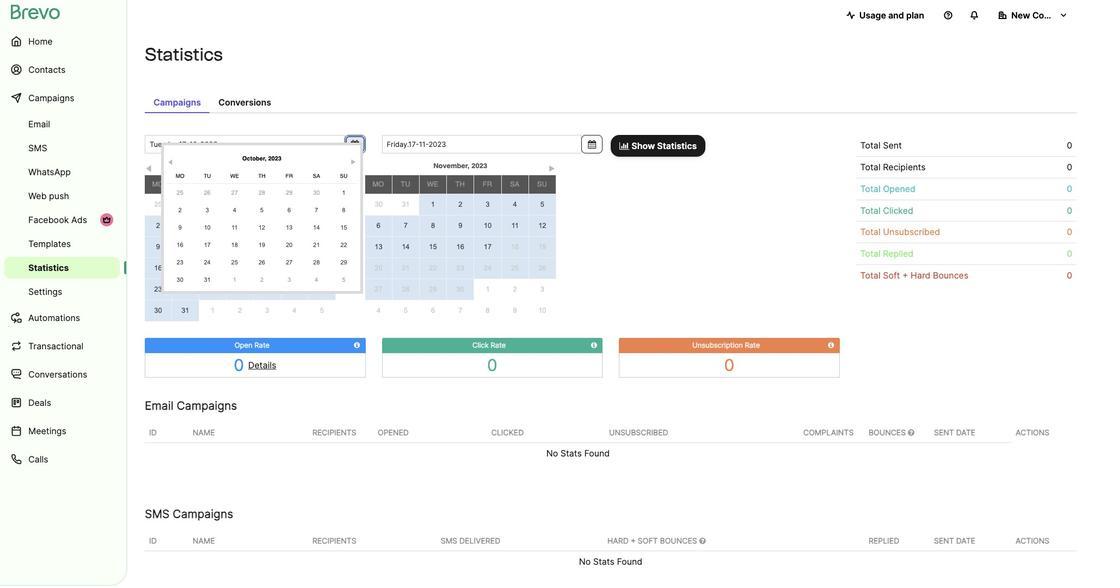 Task type: locate. For each thing, give the bounding box(es) containing it.
19
[[259, 242, 265, 248], [538, 243, 546, 251], [236, 264, 244, 272]]

1 horizontal spatial 14
[[313, 224, 320, 231]]

total up total clicked
[[860, 183, 881, 194]]

november, 2023 link
[[392, 160, 529, 173]]

0 vertical spatial clicked
[[883, 205, 913, 216]]

13 link for 21 link for ◀ link to the right 20 link
[[278, 220, 301, 235]]

0 horizontal spatial sa
[[290, 180, 299, 188]]

email campaigns
[[145, 399, 237, 412]]

hard
[[911, 270, 931, 281], [607, 536, 629, 545]]

6 link
[[278, 203, 301, 218], [254, 215, 281, 236], [365, 215, 392, 236], [419, 300, 447, 321]]

2023 for october, 2023 ▶
[[268, 155, 282, 162]]

21
[[313, 242, 320, 248], [291, 264, 299, 272], [402, 264, 410, 272]]

20 link for 21 link for ◀ link to the right
[[278, 237, 301, 253]]

0 vertical spatial opened
[[883, 183, 916, 194]]

31
[[402, 200, 410, 209], [204, 277, 211, 283], [181, 306, 189, 315]]

22 for 21 link for ◀ link to the right
[[340, 242, 347, 248]]

0 vertical spatial no
[[546, 448, 558, 459]]

sms for sms delivered
[[441, 536, 457, 545]]

2 horizontal spatial 14
[[402, 243, 410, 251]]

1 sent date from the top
[[934, 428, 976, 437]]

1 rate from the left
[[255, 341, 270, 349]]

30
[[313, 189, 320, 196], [291, 200, 299, 209], [375, 200, 383, 209], [177, 277, 183, 283], [456, 285, 464, 293], [154, 306, 162, 315]]

0 horizontal spatial hard
[[607, 536, 629, 545]]

2 horizontal spatial th
[[455, 180, 465, 188]]

soft
[[883, 270, 900, 281], [638, 536, 658, 545]]

20 for 21 link for ◀ link to the right
[[286, 242, 293, 248]]

sms
[[28, 143, 47, 154], [145, 507, 170, 521], [441, 536, 457, 545]]

1 horizontal spatial unsubscribed
[[883, 227, 940, 238]]

total down total sent
[[860, 162, 881, 172]]

5 total from the top
[[860, 227, 881, 238]]

0 horizontal spatial unsubscribed
[[609, 428, 668, 437]]

total unsubscribed
[[860, 227, 940, 238]]

◀ link
[[166, 156, 175, 165], [145, 163, 153, 173]]

22
[[340, 242, 347, 248], [318, 264, 326, 272], [429, 264, 437, 272]]

2023 for october, 2023
[[247, 162, 263, 170]]

total left sent
[[860, 140, 881, 151]]

1 vertical spatial found
[[617, 556, 643, 567]]

recipients
[[883, 162, 926, 172], [312, 428, 356, 437], [312, 536, 356, 545]]

left___rvooi image
[[102, 216, 111, 224]]

0
[[1067, 140, 1072, 151], [1067, 162, 1072, 172], [1067, 183, 1072, 194], [1067, 205, 1072, 216], [1067, 227, 1072, 238], [1067, 248, 1072, 259], [1067, 270, 1072, 281], [234, 355, 244, 375], [487, 355, 497, 375], [724, 355, 734, 375]]

fr down november, 2023 ▶
[[483, 180, 492, 188]]

sms delivered
[[441, 536, 500, 545]]

no for sms campaigns
[[579, 556, 591, 567]]

1 horizontal spatial 18
[[231, 242, 238, 248]]

1 horizontal spatial 16
[[177, 242, 183, 248]]

0 vertical spatial name
[[193, 428, 215, 437]]

▶ inside october, 2023 ▶
[[351, 159, 356, 165]]

0 vertical spatial stats
[[561, 448, 582, 459]]

14 for 21 link for ◀ link to the right
[[313, 224, 320, 231]]

0 horizontal spatial opened
[[378, 428, 409, 437]]

0 horizontal spatial 15
[[318, 243, 326, 251]]

rate for unsubscription rate
[[745, 341, 760, 349]]

1 name from the top
[[193, 428, 215, 437]]

1 link
[[332, 185, 355, 200], [419, 194, 446, 215], [223, 272, 246, 287], [474, 279, 501, 300], [199, 301, 226, 321]]

2 vertical spatial 31 link
[[172, 300, 199, 321]]

2 rate from the left
[[491, 341, 506, 349]]

1 vertical spatial bounces
[[869, 428, 908, 437]]

rate
[[255, 341, 270, 349], [491, 341, 506, 349], [745, 341, 760, 349]]

12
[[538, 222, 546, 230], [259, 224, 265, 231], [236, 243, 244, 251]]

11 link
[[502, 216, 528, 236], [223, 220, 246, 235], [199, 237, 226, 257]]

23 for 22 link corresponding to the left ◀ link 21 link
[[154, 285, 162, 293]]

2 id from the top
[[149, 536, 157, 545]]

fr down october, 2023 ▶
[[286, 173, 293, 179]]

6 total from the top
[[860, 248, 881, 259]]

1 vertical spatial statistics
[[657, 140, 697, 151]]

16 link for 21 link for ◀ link to the right
[[169, 237, 192, 253]]

2 calendar image from the left
[[588, 140, 596, 149]]

2 horizontal spatial su
[[537, 180, 547, 188]]

16 for the left ◀ link 21 link
[[154, 264, 162, 272]]

13 link for 20 link for the left ◀ link 21 link
[[254, 237, 281, 257]]

unsubscription rate
[[692, 341, 760, 349]]

october, 2023 ▶
[[242, 155, 356, 165]]

total for total sent
[[860, 140, 881, 151]]

12 for 22 link corresponding to the left ◀ link 21 link
[[236, 243, 244, 251]]

0 details
[[234, 355, 277, 375]]

1 horizontal spatial ◀ link
[[166, 156, 175, 165]]

23
[[177, 259, 183, 266], [456, 264, 464, 272], [154, 285, 162, 293]]

0 horizontal spatial ▶
[[351, 159, 356, 165]]

total sent
[[860, 140, 902, 151]]

sent
[[934, 428, 954, 437], [934, 536, 954, 545]]

6
[[288, 207, 291, 213], [265, 221, 269, 230], [377, 221, 381, 230], [431, 306, 435, 315]]

0 horizontal spatial 20
[[263, 264, 271, 272]]

0 horizontal spatial 13
[[263, 243, 271, 251]]

1 vertical spatial email
[[145, 399, 173, 412]]

th for 7
[[455, 180, 465, 188]]

26
[[204, 189, 211, 196], [181, 200, 189, 209], [259, 259, 265, 266], [538, 264, 546, 272], [236, 285, 244, 293]]

fr down "october, 2023"
[[262, 180, 272, 188]]

0 horizontal spatial bounces
[[869, 428, 908, 437]]

soft left bounces
[[638, 536, 658, 545]]

0 vertical spatial no stats found
[[546, 448, 610, 459]]

21 for 21 link for ◀ link to the right
[[313, 242, 320, 248]]

2 horizontal spatial 31
[[402, 200, 410, 209]]

21 link
[[305, 237, 328, 253], [281, 258, 308, 279], [392, 258, 419, 279]]

4 link
[[502, 194, 528, 215], [223, 203, 246, 218], [199, 215, 226, 236], [305, 272, 328, 287], [365, 300, 392, 321], [281, 301, 308, 321]]

found
[[584, 448, 610, 459], [617, 556, 643, 567]]

23 link for 22 link corresponding to the left ◀ link 21 link
[[145, 279, 171, 300]]

23 link
[[169, 255, 192, 270], [447, 258, 474, 279], [145, 279, 171, 300]]

0 vertical spatial actions
[[1016, 428, 1050, 437]]

october, inside october, 2023 link
[[217, 162, 245, 170]]

0 for total clicked
[[1067, 205, 1072, 216]]

fr for 3
[[286, 173, 293, 179]]

10 link
[[474, 216, 501, 236], [196, 220, 219, 235], [172, 237, 199, 257], [529, 300, 556, 321]]

2023 inside october, 2023 ▶
[[268, 155, 282, 162]]

0 for total recipients
[[1067, 162, 1072, 172]]

rate right unsubscription on the right bottom of the page
[[745, 341, 760, 349]]

replied
[[883, 248, 914, 259], [869, 536, 899, 545]]

1 info circle image from the left
[[354, 342, 360, 349]]

4
[[513, 200, 517, 208], [233, 207, 236, 213], [211, 221, 215, 230], [315, 277, 318, 283], [377, 306, 381, 315], [293, 307, 297, 315]]

soft down 'total replied'
[[883, 270, 900, 281]]

21 for the left ◀ link 21 link
[[291, 264, 299, 272]]

id down sms campaigns
[[149, 536, 157, 545]]

+ down 'total replied'
[[903, 270, 908, 281]]

1 horizontal spatial email
[[145, 399, 173, 412]]

email
[[28, 119, 50, 130], [145, 399, 173, 412]]

meetings link
[[4, 418, 120, 444]]

conversions link
[[210, 91, 280, 113]]

0 horizontal spatial no
[[546, 448, 558, 459]]

11 for 22 link for 21 link for ◀ link to the right
[[232, 224, 238, 231]]

fr for 7
[[483, 180, 492, 188]]

11 link for 21 link for ◀ link to the right
[[223, 220, 246, 235]]

2023 inside november, 2023 ▶
[[472, 162, 487, 170]]

click rate
[[472, 341, 506, 349]]

1 vertical spatial soft
[[638, 536, 658, 545]]

1 horizontal spatial 19
[[259, 242, 265, 248]]

email link
[[4, 113, 120, 135]]

1 horizontal spatial we
[[230, 173, 239, 179]]

1 sent from the top
[[934, 428, 954, 437]]

october, 2023 link for 11 link associated with the left ◀ link 21 link
[[172, 160, 308, 173]]

calls link
[[4, 446, 120, 473]]

0 horizontal spatial 16
[[154, 264, 162, 272]]

total down total opened at top
[[860, 205, 881, 216]]

mo
[[176, 173, 184, 179], [152, 180, 164, 188], [373, 180, 384, 188]]

0 horizontal spatial 18
[[209, 264, 217, 272]]

info circle image
[[828, 342, 834, 349]]

0 horizontal spatial statistics
[[28, 262, 69, 273]]

2 link
[[447, 194, 474, 215], [169, 203, 192, 218], [145, 215, 171, 236], [250, 272, 273, 287], [501, 279, 529, 300], [226, 301, 254, 321]]

0 vertical spatial id
[[149, 428, 157, 437]]

contacts link
[[4, 57, 120, 83]]

2 horizontal spatial statistics
[[657, 140, 697, 151]]

0 horizontal spatial mo
[[152, 180, 164, 188]]

meetings
[[28, 426, 66, 437]]

1 horizontal spatial tu
[[204, 173, 211, 179]]

3 link
[[474, 194, 501, 215], [196, 203, 219, 218], [278, 272, 301, 287], [529, 279, 556, 300], [254, 301, 281, 321]]

total for total replied
[[860, 248, 881, 259]]

total for total opened
[[860, 183, 881, 194]]

october, 2023 link
[[194, 152, 330, 165], [172, 160, 308, 173]]

To text field
[[382, 135, 582, 154]]

2 horizontal spatial 11
[[511, 222, 519, 230]]

24
[[204, 259, 211, 266], [484, 264, 492, 272], [181, 285, 189, 293]]

▶ for october, 2023 ▶
[[351, 159, 356, 165]]

tu for 3
[[204, 173, 211, 179]]

1 horizontal spatial mo
[[176, 173, 184, 179]]

13 link
[[278, 220, 301, 235], [254, 237, 281, 257], [365, 237, 392, 257]]

14 link for the left ◀ link 21 link
[[281, 237, 308, 257]]

whatsapp link
[[4, 161, 120, 183]]

sa for 27
[[313, 173, 320, 179]]

2 name from the top
[[193, 536, 215, 545]]

mo for 7
[[373, 180, 384, 188]]

12 for 22 link for 21 link for ◀ link to the right
[[259, 224, 265, 231]]

1
[[342, 189, 345, 196], [431, 200, 435, 208], [233, 277, 236, 283], [486, 285, 490, 294], [211, 307, 215, 315]]

1 horizontal spatial info circle image
[[591, 342, 597, 349]]

2 horizontal spatial 21
[[402, 264, 410, 272]]

0 horizontal spatial 11
[[209, 243, 216, 251]]

1 horizontal spatial 24
[[204, 259, 211, 266]]

tu
[[204, 173, 211, 179], [180, 180, 190, 188], [401, 180, 410, 188]]

1 date from the top
[[956, 428, 976, 437]]

email for email campaigns
[[145, 399, 173, 412]]

31 link
[[392, 194, 419, 215], [196, 272, 219, 287], [172, 300, 199, 321]]

15 link
[[332, 220, 355, 235], [309, 237, 335, 257], [420, 237, 446, 257]]

facebook
[[28, 214, 69, 225]]

info circle image for open rate
[[354, 342, 360, 349]]

0 horizontal spatial ▶ link
[[349, 156, 357, 165]]

0 vertical spatial 31
[[402, 200, 410, 209]]

th for 3
[[258, 173, 266, 179]]

2 sent from the top
[[934, 536, 954, 545]]

2 total from the top
[[860, 162, 881, 172]]

1 vertical spatial stats
[[593, 556, 615, 567]]

7 total from the top
[[860, 270, 881, 281]]

1 vertical spatial recipients
[[312, 428, 356, 437]]

27
[[231, 189, 238, 196], [209, 200, 217, 209], [286, 259, 293, 266], [263, 285, 271, 293], [375, 285, 382, 293]]

29
[[286, 189, 293, 196], [263, 200, 271, 209], [340, 259, 347, 266], [318, 285, 326, 293], [429, 285, 437, 293]]

total down total unsubscribed
[[860, 248, 881, 259]]

22 link
[[332, 237, 355, 253], [309, 258, 335, 279], [420, 258, 446, 279]]

0 vertical spatial sent
[[934, 428, 954, 437]]

rate right open
[[255, 341, 270, 349]]

date
[[956, 428, 976, 437], [956, 536, 976, 545]]

october, inside october, 2023 ▶
[[242, 155, 267, 162]]

rate for open rate
[[255, 341, 270, 349]]

0 horizontal spatial we
[[207, 180, 218, 188]]

0 vertical spatial email
[[28, 119, 50, 130]]

total for total soft + hard bounces
[[860, 270, 881, 281]]

1 vertical spatial id
[[149, 536, 157, 545]]

1 horizontal spatial th
[[258, 173, 266, 179]]

1 horizontal spatial rate
[[491, 341, 506, 349]]

18 for the left ◀ link 21 link
[[209, 264, 217, 272]]

stats for email campaigns
[[561, 448, 582, 459]]

name
[[193, 428, 215, 437], [193, 536, 215, 545]]

id
[[149, 428, 157, 437], [149, 536, 157, 545]]

1 horizontal spatial sms
[[145, 507, 170, 521]]

7
[[315, 207, 318, 213], [293, 221, 297, 230], [404, 221, 408, 230], [458, 306, 462, 315]]

▶ inside november, 2023 ▶
[[549, 165, 555, 173]]

16 for 21 link for ◀ link to the right
[[177, 242, 183, 248]]

1 horizontal spatial statistics
[[145, 44, 223, 65]]

25
[[177, 189, 183, 196], [154, 200, 162, 209], [231, 259, 238, 266], [511, 264, 519, 272], [209, 285, 217, 293]]

1 vertical spatial unsubscribed
[[609, 428, 668, 437]]

name down email campaigns
[[193, 428, 215, 437]]

campaigns link
[[4, 85, 120, 111], [145, 91, 210, 113]]

▶ link
[[349, 156, 357, 165], [548, 163, 556, 173]]

1 vertical spatial sent date
[[934, 536, 976, 545]]

0 horizontal spatial 14
[[291, 243, 299, 251]]

2 horizontal spatial sms
[[441, 536, 457, 545]]

su for 1
[[537, 180, 547, 188]]

0 vertical spatial +
[[903, 270, 908, 281]]

id down email campaigns
[[149, 428, 157, 437]]

0 horizontal spatial stats
[[561, 448, 582, 459]]

2 horizontal spatial 19
[[538, 243, 546, 251]]

calendar image
[[351, 140, 359, 149], [588, 140, 596, 149]]

2 horizontal spatial 17
[[484, 243, 492, 251]]

7 link
[[305, 203, 328, 218], [281, 215, 308, 236], [392, 215, 419, 236], [447, 300, 474, 321]]

5
[[540, 200, 544, 208], [260, 207, 264, 213], [238, 221, 242, 230], [342, 277, 345, 283], [404, 306, 408, 315], [320, 307, 324, 315]]

17
[[204, 242, 211, 248], [484, 243, 492, 251], [181, 264, 189, 272]]

no
[[546, 448, 558, 459], [579, 556, 591, 567]]

2 info circle image from the left
[[591, 342, 597, 349]]

bar chart image
[[619, 142, 629, 150]]

22 for the left ◀ link 21 link
[[318, 264, 326, 272]]

18 link for 22 link corresponding to the left ◀ link 21 link
[[199, 258, 226, 279]]

sa
[[313, 173, 320, 179], [290, 180, 299, 188], [510, 180, 519, 188]]

0 horizontal spatial sms
[[28, 143, 47, 154]]

0 horizontal spatial 12
[[236, 243, 244, 251]]

name down sms campaigns
[[193, 536, 215, 545]]

0 horizontal spatial 21
[[291, 264, 299, 272]]

1 calendar image from the left
[[351, 140, 359, 149]]

open rate
[[235, 341, 270, 349]]

+ left bounces
[[631, 536, 636, 545]]

2 horizontal spatial 22
[[429, 264, 437, 272]]

From text field
[[145, 135, 345, 154]]

0 horizontal spatial ◀
[[145, 165, 152, 173]]

16 link for the left ◀ link 21 link
[[145, 258, 171, 279]]

id for email campaigns
[[149, 428, 157, 437]]

26 link
[[196, 185, 219, 200], [172, 194, 199, 215], [250, 255, 273, 270], [529, 258, 556, 279], [227, 279, 253, 300]]

sms for sms
[[28, 143, 47, 154]]

0 vertical spatial sms
[[28, 143, 47, 154]]

15 for the left ◀ link 21 link
[[318, 243, 326, 251]]

fr
[[286, 173, 293, 179], [262, 180, 272, 188], [483, 180, 492, 188]]

rate for click rate
[[491, 341, 506, 349]]

october, for october, 2023
[[217, 162, 245, 170]]

actions
[[1016, 428, 1050, 437], [1016, 536, 1050, 545]]

sms for sms campaigns
[[145, 507, 170, 521]]

transactional link
[[4, 333, 120, 359]]

we for 7
[[427, 180, 439, 188]]

total down 'total replied'
[[860, 270, 881, 281]]

total down total clicked
[[860, 227, 881, 238]]

◀ for ◀ link to the right
[[168, 159, 173, 165]]

1 actions from the top
[[1016, 428, 1050, 437]]

0 for total sent
[[1067, 140, 1072, 151]]

1 horizontal spatial ▶
[[549, 165, 555, 173]]

3 rate from the left
[[745, 341, 760, 349]]

28
[[259, 189, 265, 196], [236, 200, 244, 209], [313, 259, 320, 266], [291, 285, 299, 293], [402, 285, 410, 293]]

rate right click
[[491, 341, 506, 349]]

1 horizontal spatial hard
[[911, 270, 931, 281]]

hard  + soft bounces
[[607, 536, 699, 545]]

1 horizontal spatial ◀
[[168, 159, 173, 165]]

name for sms campaigns
[[193, 536, 215, 545]]

home link
[[4, 28, 120, 54]]

3 total from the top
[[860, 183, 881, 194]]

facebook ads link
[[4, 209, 120, 231]]

no stats found
[[546, 448, 610, 459], [579, 556, 643, 567]]

4 total from the top
[[860, 205, 881, 216]]

info circle image
[[354, 342, 360, 349], [591, 342, 597, 349]]

1 total from the top
[[860, 140, 881, 151]]

1 horizontal spatial opened
[[883, 183, 916, 194]]

19 link for 22 link corresponding to the left ◀ link 21 link
[[227, 258, 253, 279]]

1 vertical spatial sent
[[934, 536, 954, 545]]

1 id from the top
[[149, 428, 157, 437]]

1 horizontal spatial found
[[617, 556, 643, 567]]

21 link for ◀ link to the right
[[305, 237, 328, 253]]

19 link for 22 link for 21 link for ◀ link to the right
[[250, 237, 273, 253]]

1 horizontal spatial 22
[[340, 242, 347, 248]]

su
[[340, 173, 348, 179], [317, 180, 327, 188], [537, 180, 547, 188]]

2 horizontal spatial tu
[[401, 180, 410, 188]]

1 horizontal spatial 12
[[259, 224, 265, 231]]

24 link for 21 link for ◀ link to the right
[[196, 255, 219, 270]]

1 horizontal spatial 21
[[313, 242, 320, 248]]

13
[[286, 224, 293, 231], [263, 243, 271, 251], [375, 243, 382, 251]]

17 link
[[474, 237, 501, 257], [196, 237, 219, 253], [172, 258, 199, 279]]



Task type: describe. For each thing, give the bounding box(es) containing it.
23 link for 22 link for 21 link for ◀ link to the right
[[169, 255, 192, 270]]

0 horizontal spatial tu
[[180, 180, 190, 188]]

1 horizontal spatial 13
[[286, 224, 293, 231]]

2 horizontal spatial 18
[[511, 243, 519, 251]]

found for email campaigns
[[584, 448, 610, 459]]

total for total clicked
[[860, 205, 881, 216]]

0 horizontal spatial th
[[235, 180, 244, 188]]

total opened
[[860, 183, 916, 194]]

1 horizontal spatial 17
[[204, 242, 211, 248]]

0 horizontal spatial fr
[[262, 180, 272, 188]]

sent
[[883, 140, 902, 151]]

click
[[472, 341, 489, 349]]

24 link for the left ◀ link 21 link
[[172, 279, 199, 300]]

22 link for the left ◀ link 21 link
[[309, 258, 335, 279]]

november,
[[433, 162, 470, 170]]

0 horizontal spatial su
[[317, 180, 327, 188]]

0 horizontal spatial clicked
[[491, 428, 524, 437]]

18 link for 22 link for 21 link for ◀ link to the right
[[223, 237, 246, 253]]

tu for 7
[[401, 180, 410, 188]]

recipients for sms campaigns
[[312, 536, 356, 545]]

templates
[[28, 238, 71, 249]]

automations
[[28, 312, 80, 323]]

conversations
[[28, 369, 87, 380]]

unsubscription
[[692, 341, 743, 349]]

contacts
[[28, 64, 66, 75]]

transactional
[[28, 341, 83, 352]]

no stats found for sms campaigns
[[579, 556, 643, 567]]

0 horizontal spatial ◀ link
[[145, 163, 153, 173]]

0 vertical spatial soft
[[883, 270, 900, 281]]

2 vertical spatial 31
[[181, 306, 189, 315]]

0 vertical spatial unsubscribed
[[883, 227, 940, 238]]

23 for 22 link for 21 link for ◀ link to the right
[[177, 259, 183, 266]]

11 for 22 link corresponding to the left ◀ link 21 link
[[209, 243, 216, 251]]

2 horizontal spatial 16
[[456, 243, 464, 251]]

no stats found for email campaigns
[[546, 448, 610, 459]]

2 sent date from the top
[[934, 536, 976, 545]]

ads
[[71, 214, 87, 225]]

2 horizontal spatial 13
[[375, 243, 382, 251]]

2 horizontal spatial 24
[[484, 264, 492, 272]]

2 date from the top
[[956, 536, 976, 545]]

total for total unsubscribed
[[860, 227, 881, 238]]

push
[[49, 191, 69, 201]]

no for email campaigns
[[546, 448, 558, 459]]

1 vertical spatial hard
[[607, 536, 629, 545]]

delivered
[[459, 536, 500, 545]]

sa for 1
[[510, 180, 519, 188]]

1 horizontal spatial campaigns link
[[145, 91, 210, 113]]

details
[[248, 360, 277, 370]]

14 for the left ◀ link 21 link
[[291, 243, 299, 251]]

31 link for '14' link associated with 21 link for ◀ link to the right
[[196, 272, 219, 287]]

0 horizontal spatial 19
[[236, 264, 244, 272]]

1 horizontal spatial 31
[[204, 277, 211, 283]]

0 vertical spatial 31 link
[[392, 194, 419, 215]]

recipients for email campaigns
[[312, 428, 356, 437]]

11 link for the left ◀ link 21 link
[[199, 237, 226, 257]]

settings
[[28, 286, 62, 297]]

2 horizontal spatial 12
[[538, 222, 546, 230]]

0 vertical spatial replied
[[883, 248, 914, 259]]

deals link
[[4, 390, 120, 416]]

bounces
[[660, 536, 697, 545]]

company
[[1032, 10, 1073, 21]]

whatsapp
[[28, 167, 71, 177]]

0 for total opened
[[1067, 183, 1072, 194]]

15 for 21 link for ◀ link to the right
[[340, 224, 347, 231]]

◀ for the left ◀ link
[[145, 165, 152, 173]]

october, for october, 2023 ▶
[[242, 155, 267, 162]]

1 horizontal spatial ▶ link
[[548, 163, 556, 173]]

stats for sms campaigns
[[593, 556, 615, 567]]

show statistics
[[629, 140, 697, 151]]

facebook ads
[[28, 214, 87, 225]]

2 horizontal spatial 23
[[456, 264, 464, 272]]

20 for the left ◀ link 21 link
[[263, 264, 271, 272]]

0 horizontal spatial campaigns link
[[4, 85, 120, 111]]

sms link
[[4, 137, 120, 159]]

20 link for the left ◀ link 21 link
[[254, 258, 281, 279]]

october, 2023
[[217, 162, 263, 170]]

we for 3
[[230, 173, 239, 179]]

1 horizontal spatial +
[[903, 270, 908, 281]]

2 horizontal spatial 20
[[375, 264, 382, 272]]

total clicked
[[860, 205, 913, 216]]

0 horizontal spatial 24
[[181, 285, 189, 293]]

1 vertical spatial opened
[[378, 428, 409, 437]]

info circle image for click rate
[[591, 342, 597, 349]]

17 link for 21 link for ◀ link to the right
[[196, 237, 219, 253]]

2 vertical spatial statistics
[[28, 262, 69, 273]]

0 vertical spatial recipients
[[883, 162, 926, 172]]

2 horizontal spatial 15
[[429, 243, 437, 251]]

templates link
[[4, 233, 120, 255]]

total soft + hard bounces
[[860, 270, 969, 281]]

settings link
[[4, 281, 120, 303]]

0 vertical spatial statistics
[[145, 44, 223, 65]]

0 for total soft + hard bounces
[[1067, 270, 1072, 281]]

new company
[[1011, 10, 1073, 21]]

statistics link
[[4, 257, 120, 279]]

31 link for '14' link related to the left ◀ link 21 link
[[172, 300, 199, 321]]

22 link for 21 link for ◀ link to the right
[[332, 237, 355, 253]]

sms campaigns
[[145, 507, 233, 521]]

2023 for november, 2023 ▶
[[472, 162, 487, 170]]

show statistics button
[[611, 135, 706, 157]]

complaints
[[803, 428, 854, 437]]

0 horizontal spatial 17
[[181, 264, 189, 272]]

0 horizontal spatial soft
[[638, 536, 658, 545]]

plan
[[906, 10, 924, 21]]

usage and plan
[[859, 10, 924, 21]]

21 link for the left ◀ link
[[281, 258, 308, 279]]

calls
[[28, 454, 48, 465]]

name for email campaigns
[[193, 428, 215, 437]]

deals
[[28, 397, 51, 408]]

statistics inside button
[[657, 140, 697, 151]]

17 link for the left ◀ link 21 link
[[172, 258, 199, 279]]

2 actions from the top
[[1016, 536, 1050, 545]]

18 for 21 link for ◀ link to the right
[[231, 242, 238, 248]]

found for sms campaigns
[[617, 556, 643, 567]]

mo for 3
[[176, 173, 184, 179]]

and
[[888, 10, 904, 21]]

email for email
[[28, 119, 50, 130]]

usage and plan button
[[838, 4, 933, 26]]

open
[[235, 341, 253, 349]]

1 vertical spatial replied
[[869, 536, 899, 545]]

id for sms campaigns
[[149, 536, 157, 545]]

november, 2023 ▶
[[433, 162, 555, 173]]

home
[[28, 36, 53, 47]]

conversions
[[218, 97, 271, 108]]

total recipients
[[860, 162, 926, 172]]

new
[[1011, 10, 1030, 21]]

14 link for 21 link for ◀ link to the right
[[305, 220, 328, 235]]

automations link
[[4, 305, 120, 331]]

show
[[632, 140, 655, 151]]

web
[[28, 191, 47, 201]]

▶ for november, 2023 ▶
[[549, 165, 555, 173]]

1 horizontal spatial bounces
[[933, 270, 969, 281]]

total for total recipients
[[860, 162, 881, 172]]

web push
[[28, 191, 69, 201]]

0 for total replied
[[1067, 248, 1072, 259]]

usage
[[859, 10, 886, 21]]

1 vertical spatial +
[[631, 536, 636, 545]]

october, 2023 link for 21 link for ◀ link to the right's 11 link
[[194, 152, 330, 165]]

total replied
[[860, 248, 914, 259]]

1 horizontal spatial clicked
[[883, 205, 913, 216]]

web push link
[[4, 185, 120, 207]]

su for 27
[[340, 173, 348, 179]]

new company button
[[990, 4, 1077, 26]]

conversations link
[[4, 361, 120, 388]]



Task type: vqa. For each thing, say whether or not it's contained in the screenshot.


